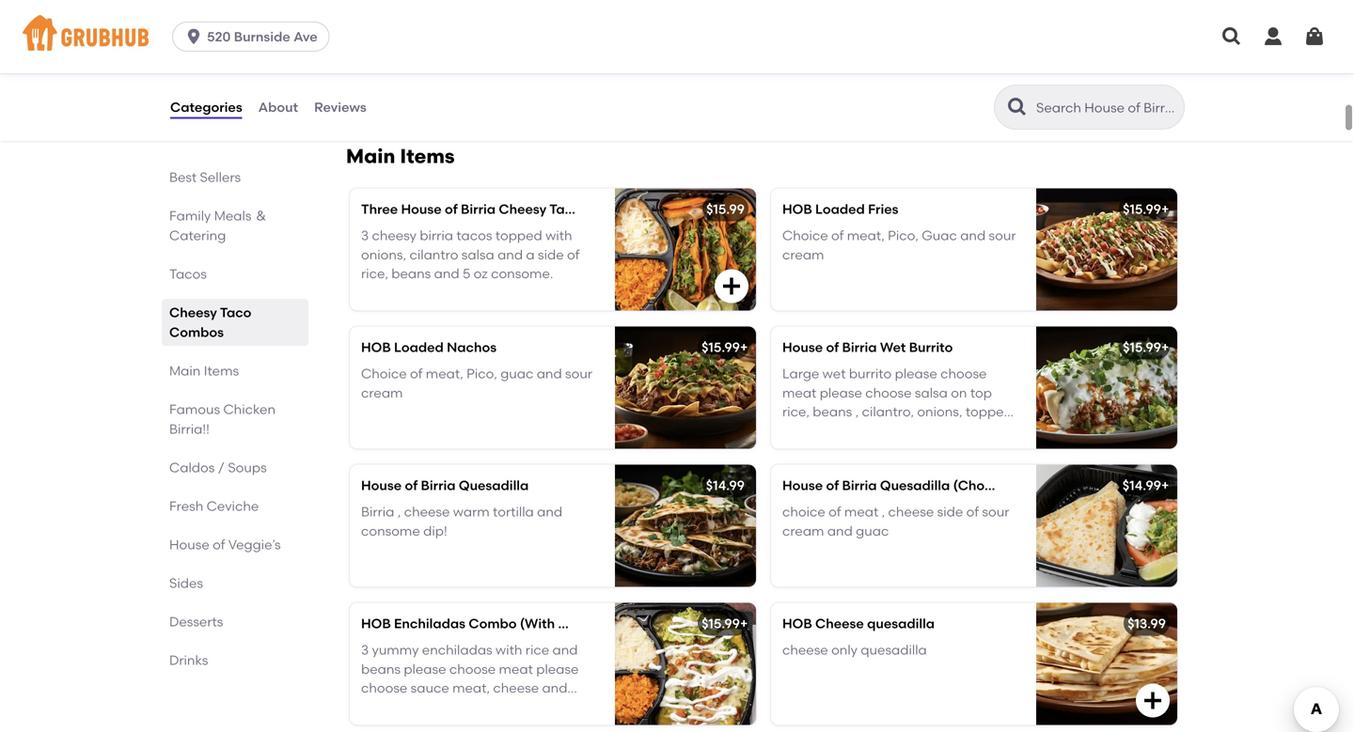 Task type: describe. For each thing, give the bounding box(es) containing it.
and inside 3 cheesy pastor tacos topped with onions, cilantro salsa and a side of rice, beans.
[[498, 41, 523, 57]]

about button
[[257, 73, 299, 141]]

3 cheesy pastor tacos topped with onions, cilantro salsa and a side of rice, beans. button
[[350, 0, 756, 105]]

choice of meat, pico, guac and sour cream
[[361, 366, 593, 401]]

3 yummy enchiladas with rice and beans please choose meat please choose sauce meat, cheese and sour cream
[[361, 643, 579, 716]]

tacos for carnitas
[[897, 22, 933, 38]]

famous chicken birria!!
[[169, 402, 276, 437]]

combos
[[169, 325, 224, 341]]

managers
[[783, 442, 848, 458]]

with for 3 cheesy pastor tacos topped with onions, cilantro salsa and a side of rice, beans.
[[554, 22, 580, 38]]

quesadilla for cheese only quesadilla
[[861, 643, 927, 659]]

$15.99 + for large wet burrito please choose meat please choose salsa on top rice, beans , cilantro, onions, topped with sour cream cheese and sauce! ( managers favorite item)
[[1123, 339, 1170, 355]]

famous
[[169, 402, 220, 418]]

cheese only quesadilla
[[783, 643, 927, 659]]

categories button
[[169, 73, 243, 141]]

with inside large wet burrito please choose meat please choose salsa on top rice, beans , cilantro, onions, topped with sour cream cheese and sauce! ( managers favorite item)
[[783, 423, 809, 439]]

choose up cilantro,
[[866, 385, 912, 401]]

svg image inside 520 burnside ave button
[[184, 27, 203, 46]]

meat inside choice of meat , cheese side of sour cream and guac
[[845, 504, 879, 520]]

ceviche
[[207, 499, 259, 515]]

2 horizontal spatial svg image
[[1304, 25, 1326, 48]]

wet
[[823, 366, 846, 382]]

cilantro,
[[862, 404, 914, 420]]

1 vertical spatial combo
[[469, 616, 517, 632]]

$15.99 for 3 yummy enchiladas with rice and beans please choose meat please choose sauce meat, cheese and sour cream
[[702, 616, 740, 632]]

cheese
[[816, 616, 864, 632]]

fresh ceviche
[[169, 499, 259, 515]]

$15.99 for choice of meat, pico, guac and sour cream
[[702, 339, 740, 355]]

choice for choice of meat, pico, guac and sour cream
[[361, 366, 407, 382]]

sour inside choice of meat, pico, guac and sour cream
[[989, 228, 1016, 244]]

cilantro for birria
[[410, 247, 458, 263]]

rice, for 3 cheesy carnitas tacos topped with onions, cilantro salsa and a side of rice, beans.
[[783, 60, 810, 76]]

sauce!
[[965, 423, 1008, 439]]

and inside choice of meat, pico, guac and sour cream
[[961, 228, 986, 244]]

hob cheese quesadilla
[[783, 616, 935, 632]]

beans inside large wet burrito please choose meat please choose salsa on top rice, beans , cilantro, onions, topped with sour cream cheese and sauce! ( managers favorite item)
[[813, 404, 852, 420]]

hob for hob cheese quesadilla
[[783, 616, 812, 632]]

sour inside choice of meat , cheese side of sour cream and guac
[[982, 504, 1010, 520]]

hob loaded nachos
[[361, 339, 497, 355]]

main navigation navigation
[[0, 0, 1355, 73]]

dip!
[[423, 523, 447, 539]]

meat)
[[1024, 478, 1062, 494]]

3 cheesy carnitas tacos topped with onions, cilantro salsa and a side of rice, beans. button
[[771, 0, 1178, 105]]

$15.99 + for choice of meat, pico, guac and sour cream
[[1123, 201, 1170, 217]]

cream inside large wet burrito please choose meat please choose salsa on top rice, beans , cilantro, onions, topped with sour cream cheese and sauce! ( managers favorite item)
[[843, 423, 885, 439]]

tortilla
[[493, 504, 534, 520]]

tacos for pastor
[[464, 22, 500, 38]]

only
[[832, 643, 858, 659]]

, inside birria , cheese warm tortilla and consome dip!
[[398, 504, 401, 520]]

520 burnside ave button
[[172, 22, 337, 52]]

+ for large wet burrito please choose meat please choose salsa on top rice, beans , cilantro, onions, topped with sour cream cheese and sauce! ( managers favorite item)
[[1162, 339, 1170, 355]]

three house of birria cheesy taco combo image
[[615, 188, 756, 311]]

three
[[361, 201, 398, 217]]

$15.99 + for choice of meat, pico, guac and sour cream
[[702, 339, 748, 355]]

side inside choice of meat , cheese side of sour cream and guac
[[937, 504, 963, 520]]

guac
[[922, 228, 957, 244]]

tacos
[[169, 266, 207, 282]]

beans inside 3 cheesy birria tacos topped with onions, cilantro salsa and a side of rice, beans and 5 oz consome.
[[392, 266, 431, 282]]

house for birria , cheese warm tortilla and consome dip!
[[361, 478, 402, 494]]

$15.99 for large wet burrito please choose meat please choose salsa on top rice, beans , cilantro, onions, topped with sour cream cheese and sauce! ( managers favorite item)
[[1123, 339, 1162, 355]]

onions, for 3 cheesy birria tacos topped with onions, cilantro salsa and a side of rice, beans and 5 oz consome.
[[361, 247, 406, 263]]

and inside choice of meat, pico, guac and sour cream
[[537, 366, 562, 382]]

hob loaded fries
[[783, 201, 899, 217]]

birria
[[420, 228, 453, 244]]

burrito
[[849, 366, 892, 382]]

choice of meat, pico, guac and sour cream
[[783, 228, 1016, 263]]

hob enchiladas combo (with rice ＆ beans)
[[361, 616, 651, 632]]

desserts
[[169, 614, 223, 630]]

0 vertical spatial main
[[346, 144, 395, 168]]

birria for large wet burrito please choose meat please choose salsa on top rice, beans , cilantro, onions, topped with sour cream cheese and sauce! ( managers favorite item)
[[842, 339, 877, 355]]

cream inside 3 yummy enchiladas with rice and beans please choose meat please choose sauce meat, cheese and sour cream
[[392, 700, 433, 716]]

cilantro for carnitas
[[831, 41, 880, 57]]

soups
[[228, 460, 267, 476]]

caldos
[[169, 460, 215, 476]]

cheesy for pastor
[[372, 22, 417, 38]]

three cheesy house of birria taco combo (carnitas) image
[[1037, 0, 1178, 105]]

wet
[[880, 339, 906, 355]]

sauce
[[411, 681, 449, 697]]

rice
[[558, 616, 587, 632]]

choice of meat , cheese side of sour cream and guac
[[783, 504, 1010, 539]]

Search House of Birria  search field
[[1035, 99, 1179, 117]]

consome
[[361, 523, 420, 539]]

+ for 3 yummy enchiladas with rice and beans please choose meat please choose sauce meat, cheese and sour cream
[[740, 616, 748, 632]]

of inside choice of meat, pico, guac and sour cream
[[832, 228, 844, 244]]

cream inside choice of meat , cheese side of sour cream and guac
[[783, 523, 824, 539]]

of inside the 3 cheesy carnitas tacos topped with onions, cilantro salsa and a side of rice, beans.
[[989, 41, 1001, 57]]

house of birria quesadilla image
[[615, 465, 756, 587]]

best sellers
[[169, 169, 241, 185]]

fresh
[[169, 499, 203, 515]]

$13.99
[[1128, 616, 1166, 632]]

house of veggie's
[[169, 537, 281, 553]]

3 cheesy birria tacos topped with onions, cilantro salsa and a side of rice, beans and 5 oz consome.
[[361, 228, 580, 282]]

hob loaded nachos image
[[615, 327, 756, 449]]

please up sauce
[[404, 662, 446, 678]]

carnitas
[[841, 22, 894, 38]]

$14.99 for $14.99
[[706, 478, 745, 494]]

categories
[[170, 99, 242, 115]]

1 horizontal spatial combo
[[584, 201, 632, 217]]

0 horizontal spatial items
[[204, 363, 239, 379]]

pastor
[[420, 22, 461, 38]]

sour inside 3 yummy enchiladas with rice and beans please choose meat please choose sauce meat, cheese and sour cream
[[361, 700, 388, 716]]

three cheesy house of birria taco combo (al pastor) image
[[615, 0, 756, 105]]

cheese inside birria , cheese warm tortilla and consome dip!
[[404, 504, 450, 520]]

cheesy for carnitas
[[793, 22, 838, 38]]

burrito
[[909, 339, 953, 355]]

please down burrito
[[895, 366, 938, 382]]

loaded for fries
[[816, 201, 865, 217]]

guac inside choice of meat , cheese side of sour cream and guac
[[856, 523, 889, 539]]

meat, for fries
[[847, 228, 885, 244]]

fries
[[868, 201, 899, 217]]

sour inside choice of meat, pico, guac and sour cream
[[565, 366, 593, 382]]

cheese inside large wet burrito please choose meat please choose salsa on top rice, beans , cilantro, onions, topped with sour cream cheese and sauce! ( managers favorite item)
[[888, 423, 934, 439]]

beans inside 3 yummy enchiladas with rice and beans please choose meat please choose sauce meat, cheese and sour cream
[[361, 662, 401, 678]]

rice
[[526, 643, 549, 659]]

$15.99 for choice of meat, pico, guac and sour cream
[[1123, 201, 1162, 217]]

oz
[[474, 266, 488, 282]]

choose down enchiladas at the bottom of the page
[[449, 662, 496, 678]]

and inside large wet burrito please choose meat please choose salsa on top rice, beans , cilantro, onions, topped with sour cream cheese and sauce! ( managers favorite item)
[[937, 423, 962, 439]]

house of birria wet burrito image
[[1037, 327, 1178, 449]]

with inside 3 yummy enchiladas with rice and beans please choose meat please choose sauce meat, cheese and sour cream
[[496, 643, 522, 659]]

1 vertical spatial main items
[[169, 363, 239, 379]]

favorite
[[851, 442, 903, 458]]

and inside birria , cheese warm tortilla and consome dip!
[[537, 504, 563, 520]]

guac inside choice of meat, pico, guac and sour cream
[[501, 366, 534, 382]]

salsa for pastor
[[462, 41, 495, 57]]

birria , cheese warm tortilla and consome dip!
[[361, 504, 563, 539]]

cheesy taco combos
[[169, 305, 252, 341]]

and inside choice of meat , cheese side of sour cream and guac
[[828, 523, 853, 539]]

0 vertical spatial main items
[[346, 144, 455, 168]]

5
[[463, 266, 471, 282]]

top
[[971, 385, 992, 401]]

cheese inside choice of meat , cheese side of sour cream and guac
[[888, 504, 934, 520]]

consome.
[[491, 266, 553, 282]]

item)
[[906, 442, 939, 458]]

520 burnside ave
[[207, 29, 318, 45]]

catering
[[169, 228, 226, 244]]

1 horizontal spatial cheesy
[[499, 201, 547, 217]]

3 for 3 cheesy carnitas tacos topped with onions, cilantro salsa and a side of rice, beans.
[[783, 22, 790, 38]]

warm
[[453, 504, 490, 520]]

burnside
[[234, 29, 290, 45]]



Task type: locate. For each thing, give the bounding box(es) containing it.
meat, inside choice of meat, pico, guac and sour cream
[[847, 228, 885, 244]]

tacos right carnitas
[[897, 22, 933, 38]]

0 horizontal spatial meat
[[499, 662, 533, 678]]

meat right choice
[[845, 504, 879, 520]]

$15.99
[[706, 201, 745, 217], [1123, 201, 1162, 217], [702, 339, 740, 355], [1123, 339, 1162, 355], [702, 616, 740, 632]]

a inside 3 cheesy birria tacos topped with onions, cilantro salsa and a side of rice, beans and 5 oz consome.
[[526, 247, 535, 263]]

1 horizontal spatial quesadilla
[[880, 478, 950, 494]]

cheese inside 3 yummy enchiladas with rice and beans please choose meat please choose sauce meat, cheese and sour cream
[[493, 681, 539, 697]]

main items
[[346, 144, 455, 168], [169, 363, 239, 379]]

1 vertical spatial taco
[[220, 305, 252, 321]]

chicken
[[223, 402, 276, 418]]

0 vertical spatial ＆
[[255, 208, 268, 224]]

cheesy for birria
[[372, 228, 417, 244]]

hob loaded fries image
[[1037, 188, 1178, 311]]

reviews
[[314, 99, 367, 115]]

$15.99 + for 3 yummy enchiladas with rice and beans please choose meat please choose sauce meat, cheese and sour cream
[[702, 616, 748, 632]]

1 horizontal spatial guac
[[856, 523, 889, 539]]

cilantro inside 3 cheesy pastor tacos topped with onions, cilantro salsa and a side of rice, beans.
[[410, 41, 458, 57]]

topped for 3 cheesy carnitas tacos topped with onions, cilantro salsa and a side of rice, beans.
[[936, 22, 983, 38]]

choice inside choice of meat, pico, guac and sour cream
[[783, 228, 828, 244]]

salsa for birria
[[462, 247, 495, 263]]

meat, down the hob loaded nachos
[[426, 366, 463, 382]]

pico, inside choice of meat, pico, guac and sour cream
[[888, 228, 919, 244]]

1 vertical spatial meat,
[[426, 366, 463, 382]]

house for large wet burrito please choose meat please choose salsa on top rice, beans , cilantro, onions, topped with sour cream cheese and sauce! ( managers favorite item)
[[783, 339, 823, 355]]

/
[[218, 460, 225, 476]]

please down wet
[[820, 385, 862, 401]]

house up birria
[[401, 201, 442, 217]]

salsa inside large wet burrito please choose meat please choose salsa on top rice, beans , cilantro, onions, topped with sour cream cheese and sauce! ( managers favorite item)
[[915, 385, 948, 401]]

tacos inside the 3 cheesy carnitas tacos topped with onions, cilantro salsa and a side of rice, beans.
[[897, 22, 933, 38]]

a
[[526, 41, 535, 57], [948, 41, 956, 57], [526, 247, 535, 263]]

cheese left the 'only'
[[783, 643, 828, 659]]

salsa inside 3 cheesy birria tacos topped with onions, cilantro salsa and a side of rice, beans and 5 oz consome.
[[462, 247, 495, 263]]

meals
[[214, 208, 252, 224]]

1 vertical spatial quesadilla
[[861, 643, 927, 659]]

items up birria
[[400, 144, 455, 168]]

hob cheese quesadilla image
[[1037, 603, 1178, 726]]

quesadilla for tortilla
[[459, 478, 529, 494]]

3 inside 3 cheesy pastor tacos topped with onions, cilantro salsa and a side of rice, beans.
[[361, 22, 369, 38]]

large
[[783, 366, 820, 382]]

topped right carnitas
[[936, 22, 983, 38]]

nachos
[[447, 339, 497, 355]]

loaded left fries
[[816, 201, 865, 217]]

items
[[400, 144, 455, 168], [204, 363, 239, 379]]

1 quesadilla from the left
[[459, 478, 529, 494]]

choose up on
[[941, 366, 987, 382]]

beans down wet
[[813, 404, 852, 420]]

svg image
[[1262, 25, 1285, 48], [1304, 25, 1326, 48], [1142, 69, 1165, 92]]

, down house of birria quesadilla (choice of meat) at the bottom right of page
[[882, 504, 885, 520]]

cheese down rice
[[493, 681, 539, 697]]

cream down hob loaded fries
[[783, 247, 824, 263]]

(with
[[520, 616, 555, 632]]

$14.99 +
[[1123, 478, 1170, 494]]

of inside 3 cheesy birria tacos topped with onions, cilantro salsa and a side of rice, beans and 5 oz consome.
[[567, 247, 580, 263]]

birria up burrito
[[842, 339, 877, 355]]

salsa inside 3 cheesy pastor tacos topped with onions, cilantro salsa and a side of rice, beans.
[[462, 41, 495, 57]]

2 horizontal spatial ,
[[882, 504, 885, 520]]

a inside 3 cheesy pastor tacos topped with onions, cilantro salsa and a side of rice, beans.
[[526, 41, 535, 57]]

1 horizontal spatial ＆
[[590, 616, 603, 632]]

quesadilla for hob cheese quesadilla
[[867, 616, 935, 632]]

meat,
[[847, 228, 885, 244], [426, 366, 463, 382], [453, 681, 490, 697]]

main up famous
[[169, 363, 201, 379]]

house up consome
[[361, 478, 402, 494]]

quesadilla up cheese only quesadilla
[[867, 616, 935, 632]]

1 vertical spatial main
[[169, 363, 201, 379]]

cream down choice
[[783, 523, 824, 539]]

svg image
[[1221, 25, 1244, 48], [184, 27, 203, 46], [721, 275, 743, 298], [1142, 690, 1165, 712]]

choice for choice of meat, pico, guac and sour cream
[[783, 228, 828, 244]]

with inside 3 cheesy birria tacos topped with onions, cilantro salsa and a side of rice, beans and 5 oz consome.
[[546, 228, 572, 244]]

meat, inside choice of meat, pico, guac and sour cream
[[426, 366, 463, 382]]

3 inside the 3 cheesy carnitas tacos topped with onions, cilantro salsa and a side of rice, beans.
[[783, 22, 790, 38]]

salsa for carnitas
[[883, 41, 916, 57]]

main up three
[[346, 144, 395, 168]]

yummy
[[372, 643, 419, 659]]

beans. down pastor
[[392, 60, 434, 76]]

drinks
[[169, 653, 208, 669]]

choice down the hob loaded nachos
[[361, 366, 407, 382]]

cheese up item)
[[888, 423, 934, 439]]

0 vertical spatial meat
[[783, 385, 817, 401]]

3 inside 3 cheesy birria tacos topped with onions, cilantro salsa and a side of rice, beans and 5 oz consome.
[[361, 228, 369, 244]]

cheesy left pastor
[[372, 22, 417, 38]]

choice inside choice of meat, pico, guac and sour cream
[[361, 366, 407, 382]]

1 vertical spatial beans
[[813, 404, 852, 420]]

birria!!
[[169, 421, 210, 437]]

520
[[207, 29, 231, 45]]

1 vertical spatial ＆
[[590, 616, 603, 632]]

cheesy up combos
[[169, 305, 217, 321]]

three house of birria cheesy taco combo
[[361, 201, 632, 217]]

+
[[1162, 201, 1170, 217], [740, 339, 748, 355], [1162, 339, 1170, 355], [1162, 478, 1170, 494], [740, 616, 748, 632]]

hob for hob loaded fries
[[783, 201, 812, 217]]

choice
[[783, 504, 826, 520]]

main items down combos
[[169, 363, 239, 379]]

beans. inside 3 cheesy pastor tacos topped with onions, cilantro salsa and a side of rice, beans.
[[392, 60, 434, 76]]

0 vertical spatial pico,
[[888, 228, 919, 244]]

1 beans. from the left
[[392, 60, 434, 76]]

quesadilla up tortilla
[[459, 478, 529, 494]]

2 beans. from the left
[[813, 60, 856, 76]]

meat inside 3 yummy enchiladas with rice and beans please choose meat please choose sauce meat, cheese and sour cream
[[499, 662, 533, 678]]

0 horizontal spatial beans.
[[392, 60, 434, 76]]

a for 3 cheesy birria tacos topped with onions, cilantro salsa and a side of rice, beans and 5 oz consome.
[[526, 247, 535, 263]]

0 vertical spatial cheesy
[[499, 201, 547, 217]]

meat down rice
[[499, 662, 533, 678]]

3 right the ave on the top left of page
[[361, 22, 369, 38]]

taco up combos
[[220, 305, 252, 321]]

birria for birria , cheese warm tortilla and consome dip!
[[421, 478, 456, 494]]

cheesy inside the 3 cheesy carnitas tacos topped with onions, cilantro salsa and a side of rice, beans.
[[793, 22, 838, 38]]

tacos down 'three house of birria cheesy taco combo'
[[457, 228, 492, 244]]

rice, inside the 3 cheesy carnitas tacos topped with onions, cilantro salsa and a side of rice, beans.
[[783, 60, 810, 76]]

3 cheesy pastor tacos topped with onions, cilantro salsa and a side of rice, beans.
[[361, 22, 580, 76]]

topped inside 3 cheesy birria tacos topped with onions, cilantro salsa and a side of rice, beans and 5 oz consome.
[[496, 228, 543, 244]]

veggie's
[[228, 537, 281, 553]]

2 horizontal spatial meat
[[845, 504, 879, 520]]

0 horizontal spatial taco
[[220, 305, 252, 321]]

house of birria quesadilla (choice of meat) image
[[1037, 465, 1178, 587]]

taco up consome. at the left top of page
[[550, 201, 581, 217]]

and inside the 3 cheesy carnitas tacos topped with onions, cilantro salsa and a side of rice, beans.
[[919, 41, 944, 57]]

rice, for 3 cheesy pastor tacos topped with onions, cilantro salsa and a side of rice, beans.
[[361, 60, 388, 76]]

topped right pastor
[[503, 22, 550, 38]]

1 vertical spatial cheesy
[[169, 305, 217, 321]]

guac
[[501, 366, 534, 382], [856, 523, 889, 539]]

0 vertical spatial taco
[[550, 201, 581, 217]]

beans. down carnitas
[[813, 60, 856, 76]]

0 vertical spatial guac
[[501, 366, 534, 382]]

2 $14.99 from the left
[[1123, 478, 1162, 494]]

items down combos
[[204, 363, 239, 379]]

cilantro
[[410, 41, 458, 57], [831, 41, 880, 57], [410, 247, 458, 263]]

onions, for 3 cheesy pastor tacos topped with onions, cilantro salsa and a side of rice, beans.
[[361, 41, 406, 57]]

0 horizontal spatial quesadilla
[[459, 478, 529, 494]]

of inside 3 cheesy pastor tacos topped with onions, cilantro salsa and a side of rice, beans.
[[567, 41, 580, 57]]

hob enchiladas combo (with rice ＆ beans) image
[[615, 603, 756, 726]]

2 quesadilla from the left
[[880, 478, 950, 494]]

tacos inside 3 cheesy birria tacos topped with onions, cilantro salsa and a side of rice, beans and 5 oz consome.
[[457, 228, 492, 244]]

loaded for nachos
[[394, 339, 444, 355]]

family meals ＆ catering
[[169, 208, 268, 244]]

hob for hob enchiladas combo (with rice ＆ beans)
[[361, 616, 391, 632]]

beans. for pastor
[[392, 60, 434, 76]]

1 vertical spatial pico,
[[467, 366, 497, 382]]

(choice
[[953, 478, 1004, 494]]

cheesy left carnitas
[[793, 22, 838, 38]]

onions, inside 3 cheesy birria tacos topped with onions, cilantro salsa and a side of rice, beans and 5 oz consome.
[[361, 247, 406, 263]]

tacos right pastor
[[464, 22, 500, 38]]

＆ right meals
[[255, 208, 268, 224]]

tacos
[[464, 22, 500, 38], [897, 22, 933, 38], [457, 228, 492, 244]]

birria for choice of meat , cheese side of sour cream and guac
[[842, 478, 877, 494]]

taco inside "cheesy taco combos"
[[220, 305, 252, 321]]

+ for choice of meat, pico, guac and sour cream
[[740, 339, 748, 355]]

onions, for 3 cheesy carnitas tacos topped with onions, cilantro salsa and a side of rice, beans.
[[783, 41, 828, 57]]

cilantro for pastor
[[410, 41, 458, 57]]

cheese down house of birria quesadilla (choice of meat) at the bottom right of page
[[888, 504, 934, 520]]

with inside the 3 cheesy carnitas tacos topped with onions, cilantro salsa and a side of rice, beans.
[[986, 22, 1013, 38]]

with for 3 cheesy birria tacos topped with onions, cilantro salsa and a side of rice, beans and 5 oz consome.
[[546, 228, 572, 244]]

please down rice
[[536, 662, 579, 678]]

cheesy inside 3 cheesy pastor tacos topped with onions, cilantro salsa and a side of rice, beans.
[[372, 22, 417, 38]]

meat, inside 3 yummy enchiladas with rice and beans please choose meat please choose sauce meat, cheese and sour cream
[[453, 681, 490, 697]]

cream up favorite
[[843, 423, 885, 439]]

birria up consome
[[361, 504, 395, 520]]

cheese
[[888, 423, 934, 439], [404, 504, 450, 520], [888, 504, 934, 520], [783, 643, 828, 659], [493, 681, 539, 697]]

enchiladas
[[422, 643, 493, 659]]

beans. inside the 3 cheesy carnitas tacos topped with onions, cilantro salsa and a side of rice, beans.
[[813, 60, 856, 76]]

beans. for carnitas
[[813, 60, 856, 76]]

a for 3 cheesy carnitas tacos topped with onions, cilantro salsa and a side of rice, beans.
[[948, 41, 956, 57]]

with
[[554, 22, 580, 38], [986, 22, 1013, 38], [546, 228, 572, 244], [783, 423, 809, 439], [496, 643, 522, 659]]

side inside 3 cheesy birria tacos topped with onions, cilantro salsa and a side of rice, beans and 5 oz consome.
[[538, 247, 564, 263]]

1 horizontal spatial $14.99
[[1123, 478, 1162, 494]]

house down fresh
[[169, 537, 210, 553]]

birria down favorite
[[842, 478, 877, 494]]

0 horizontal spatial cheesy
[[169, 305, 217, 321]]

+ for choice of meat , cheese side of sour cream and guac
[[1162, 478, 1170, 494]]

cilantro down carnitas
[[831, 41, 880, 57]]

topped for 3 cheesy pastor tacos topped with onions, cilantro salsa and a side of rice, beans.
[[503, 22, 550, 38]]

tacos for birria
[[457, 228, 492, 244]]

and
[[498, 41, 523, 57], [919, 41, 944, 57], [961, 228, 986, 244], [498, 247, 523, 263], [434, 266, 460, 282], [537, 366, 562, 382], [937, 423, 962, 439], [537, 504, 563, 520], [828, 523, 853, 539], [553, 643, 578, 659], [542, 681, 568, 697]]

house up choice
[[783, 478, 823, 494]]

0 horizontal spatial main items
[[169, 363, 239, 379]]

3 down three
[[361, 228, 369, 244]]

beans.
[[392, 60, 434, 76], [813, 60, 856, 76]]

1 $14.99 from the left
[[706, 478, 745, 494]]

beans down yummy
[[361, 662, 401, 678]]

beans)
[[606, 616, 651, 632]]

sour
[[989, 228, 1016, 244], [565, 366, 593, 382], [812, 423, 840, 439], [982, 504, 1010, 520], [361, 700, 388, 716]]

cilantro inside 3 cheesy birria tacos topped with onions, cilantro salsa and a side of rice, beans and 5 oz consome.
[[410, 247, 458, 263]]

loaded left nachos
[[394, 339, 444, 355]]

caldos / soups
[[169, 460, 267, 476]]

(
[[1011, 423, 1015, 439]]

side inside the 3 cheesy carnitas tacos topped with onions, cilantro salsa and a side of rice, beans.
[[959, 41, 985, 57]]

0 horizontal spatial ＆
[[255, 208, 268, 224]]

sellers
[[200, 169, 241, 185]]

0 horizontal spatial main
[[169, 363, 201, 379]]

onions, inside 3 cheesy pastor tacos topped with onions, cilantro salsa and a side of rice, beans.
[[361, 41, 406, 57]]

reviews button
[[313, 73, 368, 141]]

salsa inside the 3 cheesy carnitas tacos topped with onions, cilantro salsa and a side of rice, beans.
[[883, 41, 916, 57]]

meat, down fries
[[847, 228, 885, 244]]

pico, inside choice of meat, pico, guac and sour cream
[[467, 366, 497, 382]]

side for 3 cheesy birria tacos topped with onions, cilantro salsa and a side of rice, beans and 5 oz consome.
[[538, 247, 564, 263]]

salsa
[[462, 41, 495, 57], [883, 41, 916, 57], [462, 247, 495, 263], [915, 385, 948, 401]]

quesadilla for cheese
[[880, 478, 950, 494]]

about
[[258, 99, 298, 115]]

house of birria quesadilla
[[361, 478, 529, 494]]

rice, inside 3 cheesy pastor tacos topped with onions, cilantro salsa and a side of rice, beans.
[[361, 60, 388, 76]]

1 horizontal spatial items
[[400, 144, 455, 168]]

1 horizontal spatial loaded
[[816, 201, 865, 217]]

please
[[895, 366, 938, 382], [820, 385, 862, 401], [404, 662, 446, 678], [536, 662, 579, 678]]

, inside large wet burrito please choose meat please choose salsa on top rice, beans , cilantro, onions, topped with sour cream cheese and sauce! ( managers favorite item)
[[856, 404, 859, 420]]

2 vertical spatial meat
[[499, 662, 533, 678]]

cilantro inside the 3 cheesy carnitas tacos topped with onions, cilantro salsa and a side of rice, beans.
[[831, 41, 880, 57]]

0 horizontal spatial choice
[[361, 366, 407, 382]]

topped down 'three house of birria cheesy taco combo'
[[496, 228, 543, 244]]

1 vertical spatial loaded
[[394, 339, 444, 355]]

birria up warm
[[421, 478, 456, 494]]

pico, down fries
[[888, 228, 919, 244]]

pico, for guac
[[467, 366, 497, 382]]

1 horizontal spatial main
[[346, 144, 395, 168]]

a for 3 cheesy pastor tacos topped with onions, cilantro salsa and a side of rice, beans.
[[526, 41, 535, 57]]

, inside choice of meat , cheese side of sour cream and guac
[[882, 504, 885, 520]]

0 vertical spatial beans
[[392, 266, 431, 282]]

hob for hob loaded nachos
[[361, 339, 391, 355]]

with inside 3 cheesy pastor tacos topped with onions, cilantro salsa and a side of rice, beans.
[[554, 22, 580, 38]]

onions,
[[361, 41, 406, 57], [783, 41, 828, 57], [361, 247, 406, 263], [917, 404, 963, 420]]

meat inside large wet burrito please choose meat please choose salsa on top rice, beans , cilantro, onions, topped with sour cream cheese and sauce! ( managers favorite item)
[[783, 385, 817, 401]]

0 horizontal spatial combo
[[469, 616, 517, 632]]

1 horizontal spatial choice
[[783, 228, 828, 244]]

$14.99 for $14.99 +
[[1123, 478, 1162, 494]]

search icon image
[[1006, 96, 1029, 119]]

2 vertical spatial beans
[[361, 662, 401, 678]]

0 horizontal spatial $14.99
[[706, 478, 745, 494]]

best
[[169, 169, 197, 185]]

sour inside large wet burrito please choose meat please choose salsa on top rice, beans , cilantro, onions, topped with sour cream cheese and sauce! ( managers favorite item)
[[812, 423, 840, 439]]

meat, down enchiladas at the bottom of the page
[[453, 681, 490, 697]]

1 horizontal spatial svg image
[[1262, 25, 1285, 48]]

onions, inside the 3 cheesy carnitas tacos topped with onions, cilantro salsa and a side of rice, beans.
[[783, 41, 828, 57]]

0 horizontal spatial svg image
[[1142, 69, 1165, 92]]

choice
[[783, 228, 828, 244], [361, 366, 407, 382]]

0 horizontal spatial loaded
[[394, 339, 444, 355]]

tacos inside 3 cheesy pastor tacos topped with onions, cilantro salsa and a side of rice, beans.
[[464, 22, 500, 38]]

0 horizontal spatial pico,
[[467, 366, 497, 382]]

meat down the large
[[783, 385, 817, 401]]

main
[[346, 144, 395, 168], [169, 363, 201, 379]]

cilantro down birria
[[410, 247, 458, 263]]

choose down yummy
[[361, 681, 408, 697]]

salsa for burrito
[[915, 385, 948, 401]]

cheesy
[[372, 22, 417, 38], [793, 22, 838, 38], [372, 228, 417, 244]]

cheesy inside 3 cheesy birria tacos topped with onions, cilantro salsa and a side of rice, beans and 5 oz consome.
[[372, 228, 417, 244]]

ave
[[294, 29, 318, 45]]

1 horizontal spatial taco
[[550, 201, 581, 217]]

rice, for 3 cheesy birria tacos topped with onions, cilantro salsa and a side of rice, beans and 5 oz consome.
[[361, 266, 388, 282]]

birria up 3 cheesy birria tacos topped with onions, cilantro salsa and a side of rice, beans and 5 oz consome.
[[461, 201, 496, 217]]

0 vertical spatial items
[[400, 144, 455, 168]]

topped inside 3 cheesy pastor tacos topped with onions, cilantro salsa and a side of rice, beans.
[[503, 22, 550, 38]]

cheesy up consome. at the left top of page
[[499, 201, 547, 217]]

cream down the hob loaded nachos
[[361, 385, 403, 401]]

cheese up dip!
[[404, 504, 450, 520]]

on
[[951, 385, 967, 401]]

topped for 3 cheesy birria tacos topped with onions, cilantro salsa and a side of rice, beans and 5 oz consome.
[[496, 228, 543, 244]]

topped inside large wet burrito please choose meat please choose salsa on top rice, beans , cilantro, onions, topped with sour cream cheese and sauce! ( managers favorite item)
[[966, 404, 1013, 420]]

2 vertical spatial meat,
[[453, 681, 490, 697]]

onions, inside large wet burrito please choose meat please choose salsa on top rice, beans , cilantro, onions, topped with sour cream cheese and sauce! ( managers favorite item)
[[917, 404, 963, 420]]

side inside 3 cheesy pastor tacos topped with onions, cilantro salsa and a side of rice, beans.
[[538, 41, 564, 57]]

1 vertical spatial meat
[[845, 504, 879, 520]]

1 vertical spatial items
[[204, 363, 239, 379]]

of
[[567, 41, 580, 57], [989, 41, 1001, 57], [445, 201, 458, 217], [832, 228, 844, 244], [567, 247, 580, 263], [826, 339, 839, 355], [410, 366, 423, 382], [405, 478, 418, 494], [826, 478, 839, 494], [1008, 478, 1020, 494], [829, 504, 841, 520], [967, 504, 979, 520], [213, 537, 225, 553]]

cheesy down three
[[372, 228, 417, 244]]

beans down birria
[[392, 266, 431, 282]]

＆ inside the family meals ＆ catering
[[255, 208, 268, 224]]

1 vertical spatial guac
[[856, 523, 889, 539]]

3 cheesy carnitas tacos topped with onions, cilantro salsa and a side of rice, beans.
[[783, 22, 1013, 76]]

house for choice of meat , cheese side of sour cream and guac
[[783, 478, 823, 494]]

3 for 3 cheesy birria tacos topped with onions, cilantro salsa and a side of rice, beans and 5 oz consome.
[[361, 228, 369, 244]]

3 for 3 cheesy pastor tacos topped with onions, cilantro salsa and a side of rice, beans.
[[361, 22, 369, 38]]

0 horizontal spatial guac
[[501, 366, 534, 382]]

quesadilla down hob cheese quesadilla
[[861, 643, 927, 659]]

, up consome
[[398, 504, 401, 520]]

0 vertical spatial combo
[[584, 201, 632, 217]]

cream inside choice of meat, pico, guac and sour cream
[[783, 247, 824, 263]]

enchiladas
[[394, 616, 466, 632]]

3 inside 3 yummy enchiladas with rice and beans please choose meat please choose sauce meat, cheese and sour cream
[[361, 643, 369, 659]]

cilantro down pastor
[[410, 41, 458, 57]]

large wet burrito please choose meat please choose salsa on top rice, beans , cilantro, onions, topped with sour cream cheese and sauce! ( managers favorite item)
[[783, 366, 1015, 458]]

1 horizontal spatial main items
[[346, 144, 455, 168]]

topped
[[503, 22, 550, 38], [936, 22, 983, 38], [496, 228, 543, 244], [966, 404, 1013, 420]]

1 horizontal spatial beans.
[[813, 60, 856, 76]]

of inside choice of meat, pico, guac and sour cream
[[410, 366, 423, 382]]

side
[[538, 41, 564, 57], [959, 41, 985, 57], [538, 247, 564, 263], [937, 504, 963, 520]]

3 left carnitas
[[783, 22, 790, 38]]

1 horizontal spatial meat
[[783, 385, 817, 401]]

$14.99
[[706, 478, 745, 494], [1123, 478, 1162, 494]]

cream down sauce
[[392, 700, 433, 716]]

topped up the sauce!
[[966, 404, 1013, 420]]

sides
[[169, 576, 203, 592]]

with for 3 cheesy carnitas tacos topped with onions, cilantro salsa and a side of rice, beans.
[[986, 22, 1013, 38]]

choice down hob loaded fries
[[783, 228, 828, 244]]

cheesy inside "cheesy taco combos"
[[169, 305, 217, 321]]

,
[[856, 404, 859, 420], [398, 504, 401, 520], [882, 504, 885, 520]]

3 left yummy
[[361, 643, 369, 659]]

1 vertical spatial choice
[[361, 366, 407, 382]]

3 for 3 yummy enchiladas with rice and beans please choose meat please choose sauce meat, cheese and sour cream
[[361, 643, 369, 659]]

cream inside choice of meat, pico, guac and sour cream
[[361, 385, 403, 401]]

house up the large
[[783, 339, 823, 355]]

family
[[169, 208, 211, 224]]

, left cilantro,
[[856, 404, 859, 420]]

meat, for nachos
[[426, 366, 463, 382]]

side for 3 cheesy pastor tacos topped with onions, cilantro salsa and a side of rice, beans.
[[538, 41, 564, 57]]

0 vertical spatial meat,
[[847, 228, 885, 244]]

0 vertical spatial quesadilla
[[867, 616, 935, 632]]

1 horizontal spatial pico,
[[888, 228, 919, 244]]

1 horizontal spatial ,
[[856, 404, 859, 420]]

house of birria quesadilla (choice of meat)
[[783, 478, 1062, 494]]

choose
[[941, 366, 987, 382], [866, 385, 912, 401], [449, 662, 496, 678], [361, 681, 408, 697]]

0 horizontal spatial ,
[[398, 504, 401, 520]]

side for 3 cheesy carnitas tacos topped with onions, cilantro salsa and a side of rice, beans.
[[959, 41, 985, 57]]

＆ right the rice
[[590, 616, 603, 632]]

topped inside the 3 cheesy carnitas tacos topped with onions, cilantro salsa and a side of rice, beans.
[[936, 22, 983, 38]]

a inside the 3 cheesy carnitas tacos topped with onions, cilantro salsa and a side of rice, beans.
[[948, 41, 956, 57]]

0 vertical spatial loaded
[[816, 201, 865, 217]]

pico, down nachos
[[467, 366, 497, 382]]

house of birria wet burrito
[[783, 339, 953, 355]]

quesadilla down item)
[[880, 478, 950, 494]]

birria inside birria , cheese warm tortilla and consome dip!
[[361, 504, 395, 520]]

combo
[[584, 201, 632, 217], [469, 616, 517, 632]]

rice, inside 3 cheesy birria tacos topped with onions, cilantro salsa and a side of rice, beans and 5 oz consome.
[[361, 266, 388, 282]]

pico, for guac
[[888, 228, 919, 244]]

+ for choice of meat, pico, guac and sour cream
[[1162, 201, 1170, 217]]

0 vertical spatial choice
[[783, 228, 828, 244]]

main items up three
[[346, 144, 455, 168]]

rice, inside large wet burrito please choose meat please choose salsa on top rice, beans , cilantro, onions, topped with sour cream cheese and sauce! ( managers favorite item)
[[783, 404, 810, 420]]

taco
[[550, 201, 581, 217], [220, 305, 252, 321]]



Task type: vqa. For each thing, say whether or not it's contained in the screenshot.
HOB Loaded Nachos
yes



